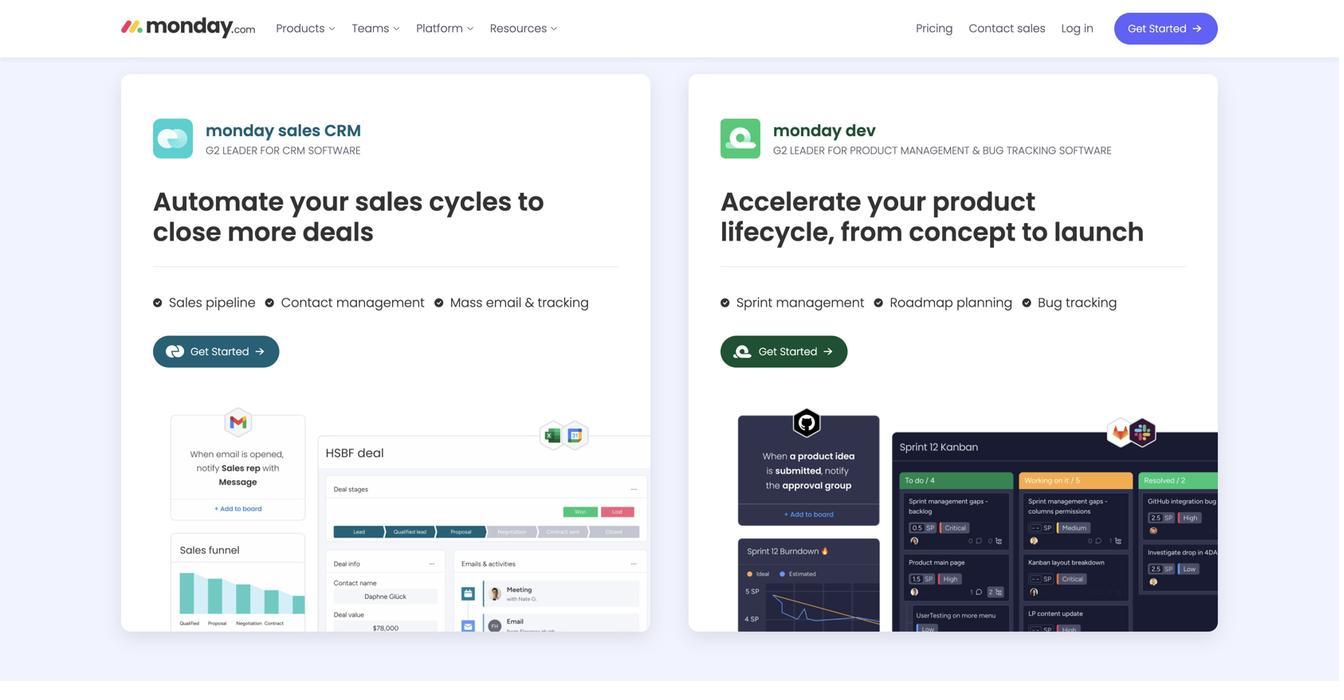 Task type: vqa. For each thing, say whether or not it's contained in the screenshot.
local 271223 crm img
yes



Task type: locate. For each thing, give the bounding box(es) containing it.
2 list from the left
[[909, 0, 1102, 57]]

1 horizontal spatial crm
[[324, 119, 361, 142]]

0 horizontal spatial tracking
[[538, 294, 589, 312]]

1 horizontal spatial &
[[973, 143, 980, 158]]

0 horizontal spatial list
[[268, 0, 566, 57]]

resources link
[[482, 16, 566, 42]]

leader up automate
[[223, 143, 258, 158]]

your inside accelerate your product lifecycle, from concept to launch
[[868, 184, 927, 220]]

management
[[336, 294, 425, 312], [776, 294, 865, 312]]

2 horizontal spatial started
[[1150, 22, 1187, 36]]

1 horizontal spatial leader
[[790, 143, 825, 158]]

0 horizontal spatial software
[[308, 143, 361, 158]]

get down sprint
[[759, 345, 777, 359]]

contact right the pricing
[[969, 21, 1015, 36]]

list containing products
[[268, 0, 566, 57]]

2 your from the left
[[868, 184, 927, 220]]

0 horizontal spatial sales
[[278, 119, 321, 142]]

0 horizontal spatial get
[[191, 345, 209, 359]]

get started for automate your sales cycles to close more deals
[[191, 345, 249, 359]]

products
[[276, 21, 325, 36]]

your down monday sales crm g2 leader for crm software
[[290, 184, 349, 220]]

get started button down the sales pipeline
[[153, 336, 279, 368]]

2 horizontal spatial get started
[[1129, 22, 1187, 36]]

1 horizontal spatial to
[[1022, 215, 1048, 250]]

monday.com logo image
[[121, 10, 256, 44]]

2 horizontal spatial get started button
[[1115, 13, 1218, 45]]

0 horizontal spatial get started
[[191, 345, 249, 359]]

contact sales
[[969, 21, 1046, 36]]

contact
[[969, 21, 1015, 36], [281, 294, 333, 312]]

email
[[486, 294, 522, 312]]

1 horizontal spatial get started button
[[721, 336, 848, 368]]

get started button down sprint management
[[721, 336, 848, 368]]

1 horizontal spatial sales
[[355, 184, 423, 220]]

1 leader from the left
[[223, 143, 258, 158]]

log in link
[[1054, 16, 1102, 42]]

to
[[518, 184, 544, 220], [1022, 215, 1048, 250]]

0 horizontal spatial for
[[260, 143, 280, 158]]

2 vertical spatial sales
[[355, 184, 423, 220]]

get started right the in
[[1129, 22, 1187, 36]]

get started button for accelerate your product lifecycle, from concept to launch
[[721, 336, 848, 368]]

2 leader from the left
[[790, 143, 825, 158]]

g2
[[206, 143, 220, 158], [773, 143, 788, 158]]

0 vertical spatial contact
[[969, 21, 1015, 36]]

tracking right email
[[538, 294, 589, 312]]

2 horizontal spatial sales
[[1018, 21, 1046, 36]]

automate your sales cycles to close more deals
[[153, 184, 544, 250]]

started down pipeline
[[212, 345, 249, 359]]

concept
[[909, 215, 1016, 250]]

for down dev
[[828, 143, 848, 158]]

list containing pricing
[[909, 0, 1102, 57]]

for
[[260, 143, 280, 158], [828, 143, 848, 158]]

contact sales link
[[961, 16, 1054, 42]]

started right the in
[[1150, 22, 1187, 36]]

dev
[[846, 119, 876, 142]]

software up automate your sales cycles to close more deals
[[308, 143, 361, 158]]

1 horizontal spatial get
[[759, 345, 777, 359]]

& inside monday dev g2 leader for product management & bug tracking software
[[973, 143, 980, 158]]

software inside monday dev g2 leader for product management & bug tracking software
[[1060, 143, 1112, 158]]

leader
[[223, 143, 258, 158], [790, 143, 825, 158]]

1 vertical spatial contact
[[281, 294, 333, 312]]

2 monday from the left
[[773, 119, 842, 142]]

0 horizontal spatial &
[[525, 294, 534, 312]]

get
[[1129, 22, 1147, 36], [191, 345, 209, 359], [759, 345, 777, 359]]

1 vertical spatial crm
[[283, 143, 305, 158]]

sales inside contact sales link
[[1018, 21, 1046, 36]]

monday
[[206, 119, 274, 142], [773, 119, 842, 142]]

& right email
[[525, 294, 534, 312]]

get started button
[[1115, 13, 1218, 45], [153, 336, 279, 368], [721, 336, 848, 368]]

log
[[1062, 21, 1081, 36]]

1 horizontal spatial list
[[909, 0, 1102, 57]]

0 vertical spatial sales
[[1018, 21, 1046, 36]]

to right cycles
[[518, 184, 544, 220]]

0 horizontal spatial your
[[290, 184, 349, 220]]

cycles
[[429, 184, 512, 220]]

2 management from the left
[[776, 294, 865, 312]]

g2 right "group 1261162055" image
[[206, 143, 220, 158]]

1 horizontal spatial for
[[828, 143, 848, 158]]

0 horizontal spatial management
[[336, 294, 425, 312]]

1 list from the left
[[268, 0, 566, 57]]

0 horizontal spatial g2
[[206, 143, 220, 158]]

get down the sales pipeline
[[191, 345, 209, 359]]

group 1261162055 image
[[153, 119, 193, 159]]

product
[[933, 184, 1036, 220]]

contact management
[[281, 294, 425, 312]]

get started button inside main element
[[1115, 13, 1218, 45]]

started
[[1150, 22, 1187, 36], [212, 345, 249, 359], [780, 345, 818, 359]]

& left the bug
[[973, 143, 980, 158]]

software
[[308, 143, 361, 158], [1060, 143, 1112, 158]]

0 horizontal spatial leader
[[223, 143, 258, 158]]

0 horizontal spatial get started button
[[153, 336, 279, 368]]

get started button right the in
[[1115, 13, 1218, 45]]

your inside automate your sales cycles to close more deals
[[290, 184, 349, 220]]

2 software from the left
[[1060, 143, 1112, 158]]

list
[[268, 0, 566, 57], [909, 0, 1102, 57]]

leader up accelerate
[[790, 143, 825, 158]]

1 horizontal spatial software
[[1060, 143, 1112, 158]]

0 horizontal spatial crm
[[283, 143, 305, 158]]

leader inside monday dev g2 leader for product management & bug tracking software
[[790, 143, 825, 158]]

1 management from the left
[[336, 294, 425, 312]]

your down product
[[868, 184, 927, 220]]

started for accelerate your product lifecycle, from concept to launch
[[780, 345, 818, 359]]

your
[[290, 184, 349, 220], [868, 184, 927, 220]]

software right 'tracking'
[[1060, 143, 1112, 158]]

to left launch
[[1022, 215, 1048, 250]]

management for sprint management
[[776, 294, 865, 312]]

0 horizontal spatial started
[[212, 345, 249, 359]]

started for automate your sales cycles to close more deals
[[212, 345, 249, 359]]

1 horizontal spatial your
[[868, 184, 927, 220]]

pricing link
[[909, 16, 961, 42]]

contact inside contact sales link
[[969, 21, 1015, 36]]

0 vertical spatial crm
[[324, 119, 361, 142]]

1 horizontal spatial management
[[776, 294, 865, 312]]

0 vertical spatial &
[[973, 143, 980, 158]]

1 horizontal spatial started
[[780, 345, 818, 359]]

log in
[[1062, 21, 1094, 36]]

sales inside monday sales crm g2 leader for crm software
[[278, 119, 321, 142]]

1 g2 from the left
[[206, 143, 220, 158]]

monday inside monday sales crm g2 leader for crm software
[[206, 119, 274, 142]]

management for contact management
[[336, 294, 425, 312]]

contact right pipeline
[[281, 294, 333, 312]]

get started
[[1129, 22, 1187, 36], [191, 345, 249, 359], [759, 345, 818, 359]]

0 horizontal spatial monday
[[206, 119, 274, 142]]

2 g2 from the left
[[773, 143, 788, 158]]

1 horizontal spatial tracking
[[1066, 294, 1118, 312]]

1 software from the left
[[308, 143, 361, 158]]

for up automate
[[260, 143, 280, 158]]

contact for contact management
[[281, 294, 333, 312]]

get started down sprint management
[[759, 345, 818, 359]]

get started down the sales pipeline
[[191, 345, 249, 359]]

get for accelerate your product lifecycle, from concept to launch
[[759, 345, 777, 359]]

monday right "group 1261162055" image
[[206, 119, 274, 142]]

sales
[[1018, 21, 1046, 36], [278, 119, 321, 142], [355, 184, 423, 220]]

&
[[973, 143, 980, 158], [525, 294, 534, 312]]

sales
[[169, 294, 202, 312]]

2 horizontal spatial get
[[1129, 22, 1147, 36]]

1 horizontal spatial contact
[[969, 21, 1015, 36]]

monday for accelerate
[[773, 119, 842, 142]]

monday inside monday dev g2 leader for product management & bug tracking software
[[773, 119, 842, 142]]

crm
[[324, 119, 361, 142], [283, 143, 305, 158]]

started inside main element
[[1150, 22, 1187, 36]]

1 horizontal spatial monday
[[773, 119, 842, 142]]

g2 right group 1261160637 image
[[773, 143, 788, 158]]

0 horizontal spatial contact
[[281, 294, 333, 312]]

1 for from the left
[[260, 143, 280, 158]]

0 horizontal spatial to
[[518, 184, 544, 220]]

bug
[[983, 143, 1004, 158]]

get for automate your sales cycles to close more deals
[[191, 345, 209, 359]]

1 horizontal spatial g2
[[773, 143, 788, 158]]

close
[[153, 215, 221, 250]]

software inside monday sales crm g2 leader for crm software
[[308, 143, 361, 158]]

1 monday from the left
[[206, 119, 274, 142]]

1 your from the left
[[290, 184, 349, 220]]

2 for from the left
[[828, 143, 848, 158]]

monday left dev
[[773, 119, 842, 142]]

tracking right the bug
[[1066, 294, 1118, 312]]

1 horizontal spatial get started
[[759, 345, 818, 359]]

started down sprint management
[[780, 345, 818, 359]]

g2 inside monday dev g2 leader for product management & bug tracking software
[[773, 143, 788, 158]]

get right the in
[[1129, 22, 1147, 36]]

tracking
[[538, 294, 589, 312], [1066, 294, 1118, 312]]

1 vertical spatial sales
[[278, 119, 321, 142]]



Task type: describe. For each thing, give the bounding box(es) containing it.
management
[[901, 143, 970, 158]]

pricing
[[917, 21, 953, 36]]

pipeline
[[206, 294, 256, 312]]

products link
[[268, 16, 344, 42]]

accelerate
[[721, 184, 862, 220]]

platform link
[[409, 16, 482, 42]]

monday sales crm g2 leader for crm software
[[206, 119, 361, 158]]

1 tracking from the left
[[538, 294, 589, 312]]

planning
[[957, 294, 1013, 312]]

sprint
[[737, 294, 773, 312]]

sales for monday
[[278, 119, 321, 142]]

local 271223 crm img image
[[121, 408, 651, 632]]

2 tracking from the left
[[1066, 294, 1118, 312]]

sales pipeline
[[169, 294, 256, 312]]

for inside monday sales crm g2 leader for crm software
[[260, 143, 280, 158]]

local 271223 dev img image
[[689, 408, 1218, 632]]

mass email & tracking
[[450, 294, 589, 312]]

from
[[841, 215, 903, 250]]

roadmap planning
[[890, 294, 1013, 312]]

main element
[[268, 0, 1218, 57]]

monday dev g2 leader for product management & bug tracking software
[[773, 119, 1112, 158]]

monday for automate
[[206, 119, 274, 142]]

your for accelerate
[[868, 184, 927, 220]]

roadmap
[[890, 294, 954, 312]]

your for automate
[[290, 184, 349, 220]]

sprint management
[[737, 294, 865, 312]]

more
[[228, 215, 297, 250]]

sales inside automate your sales cycles to close more deals
[[355, 184, 423, 220]]

get started button for automate your sales cycles to close more deals
[[153, 336, 279, 368]]

automate
[[153, 184, 284, 220]]

contact for contact sales
[[969, 21, 1015, 36]]

for inside monday dev g2 leader for product management & bug tracking software
[[828, 143, 848, 158]]

teams
[[352, 21, 389, 36]]

g2 inside monday sales crm g2 leader for crm software
[[206, 143, 220, 158]]

resources
[[490, 21, 547, 36]]

platform
[[417, 21, 463, 36]]

to inside accelerate your product lifecycle, from concept to launch
[[1022, 215, 1048, 250]]

sales for contact
[[1018, 21, 1046, 36]]

tracking
[[1007, 143, 1057, 158]]

launch
[[1054, 215, 1145, 250]]

lifecycle,
[[721, 215, 835, 250]]

get inside main element
[[1129, 22, 1147, 36]]

product
[[850, 143, 898, 158]]

group 1261160637 image
[[721, 119, 761, 159]]

bug
[[1038, 294, 1063, 312]]

1 vertical spatial &
[[525, 294, 534, 312]]

leader inside monday sales crm g2 leader for crm software
[[223, 143, 258, 158]]

get started inside main element
[[1129, 22, 1187, 36]]

teams link
[[344, 16, 409, 42]]

deals
[[303, 215, 374, 250]]

to inside automate your sales cycles to close more deals
[[518, 184, 544, 220]]

accelerate your product lifecycle, from concept to launch
[[721, 184, 1145, 250]]

get started for accelerate your product lifecycle, from concept to launch
[[759, 345, 818, 359]]

mass
[[450, 294, 483, 312]]

in
[[1084, 21, 1094, 36]]

bug tracking
[[1038, 294, 1118, 312]]



